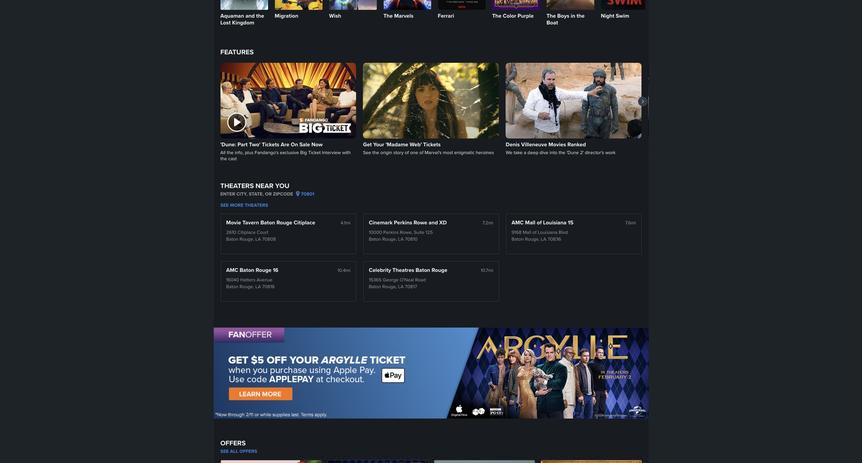 Task type: locate. For each thing, give the bounding box(es) containing it.
part
[[238, 141, 248, 149]]

cinemark perkins rowe and xd
[[369, 219, 447, 227]]

director's
[[586, 149, 605, 156]]

marvel's
[[425, 149, 442, 156]]

perkins down cinemark in the top of the page
[[384, 229, 399, 236]]

baton left hatters
[[226, 284, 239, 290]]

0 vertical spatial interview
[[716, 141, 739, 149]]

1 vertical spatial in
[[663, 155, 667, 162]]

louisiana up the blvd.
[[544, 219, 567, 227]]

avenue
[[257, 277, 273, 284]]

swim
[[616, 12, 630, 20]]

in right boys
[[571, 12, 576, 20]]

perkins up rowe,
[[394, 219, 413, 227]]

theaters near you
[[221, 181, 290, 191]]

1 vertical spatial see
[[221, 202, 229, 209]]

the for the marvels
[[384, 12, 393, 20]]

mall inside 9168 mall of louisiana blvd. baton rouge, la 70836
[[523, 229, 532, 236]]

the left marvels
[[384, 12, 393, 20]]

ticket inside the 'mean girls' big ticket interview tickets are now on sale for the movie musical. we asked the cast what's in store for us.
[[700, 141, 715, 149]]

see
[[221, 449, 229, 455]]

tickets inside the 'mean girls' big ticket interview tickets are now on sale for the movie musical. we asked the cast what's in store for us.
[[649, 149, 664, 156]]

1 horizontal spatial tickets
[[424, 141, 441, 149]]

1 horizontal spatial see
[[363, 149, 372, 156]]

the right 'kingdom'
[[256, 12, 264, 20]]

road
[[416, 277, 426, 284]]

0 horizontal spatial we
[[506, 149, 513, 156]]

mall up 9168 mall of louisiana blvd. baton rouge, la 70836
[[526, 219, 536, 227]]

the inside get your 'madame web' tickets see the origin story of one of marvel's most enigmatic heroines
[[373, 149, 380, 156]]

rouge, down tavern
[[240, 236, 254, 243]]

baton inside 15365 george o'neal road baton rouge, la 70817
[[369, 284, 381, 290]]

musical.
[[728, 149, 745, 156]]

1 vertical spatial big
[[300, 149, 307, 156]]

on
[[291, 141, 298, 149]]

sale
[[300, 141, 310, 149]]

interview up movie
[[716, 141, 739, 149]]

15365 george o'neal road baton rouge, la 70817
[[369, 277, 426, 290]]

the color purple link
[[493, 0, 540, 20]]

the inside the boys in the boat
[[547, 12, 556, 20]]

what's
[[649, 155, 662, 162]]

tavern
[[243, 219, 259, 227]]

0 horizontal spatial in
[[571, 12, 576, 20]]

louisiana down amc mall of louisiana 15
[[538, 229, 558, 236]]

tickets up fandango's
[[262, 141, 280, 149]]

baton inside 16040 hatters avenue baton rouge, la 70816
[[226, 284, 239, 290]]

70810
[[405, 236, 418, 243]]

the down your on the left
[[373, 149, 380, 156]]

see down the get
[[363, 149, 372, 156]]

1 vertical spatial amc
[[226, 267, 238, 274]]

in inside the boys in the boat
[[571, 12, 576, 20]]

the left the 'mean
[[649, 141, 659, 149]]

0 vertical spatial mall
[[526, 219, 536, 227]]

movies
[[549, 141, 567, 149]]

for right sale
[[700, 149, 705, 156]]

color
[[503, 12, 517, 20]]

0 horizontal spatial tickets
[[262, 141, 280, 149]]

ticket up movie
[[700, 141, 715, 149]]

of down amc mall of louisiana 15
[[533, 229, 537, 236]]

1 horizontal spatial we
[[746, 149, 753, 156]]

70801 button
[[296, 191, 315, 198]]

1 vertical spatial interview
[[322, 149, 341, 156]]

movie
[[714, 149, 727, 156]]

offers
[[240, 449, 257, 455]]

interview
[[716, 141, 739, 149], [322, 149, 341, 156]]

the for the color purple
[[493, 12, 502, 20]]

in inside the 'mean girls' big ticket interview tickets are now on sale for the movie musical. we asked the cast what's in store for us.
[[663, 155, 667, 162]]

1 vertical spatial mall
[[523, 229, 532, 236]]

1 horizontal spatial amc
[[512, 219, 524, 227]]

we left asked
[[746, 149, 753, 156]]

the left color
[[493, 12, 502, 20]]

theatres
[[393, 267, 415, 274]]

0 vertical spatial amc
[[512, 219, 524, 227]]

and
[[246, 12, 255, 20], [429, 219, 438, 227]]

ferrari
[[438, 12, 455, 20]]

big down sale
[[300, 149, 307, 156]]

rouge, right 15365
[[383, 284, 397, 290]]

louisiana for blvd.
[[538, 229, 558, 236]]

in left store
[[663, 155, 667, 162]]

1 vertical spatial perkins
[[384, 229, 399, 236]]

1 vertical spatial ticket
[[309, 149, 321, 156]]

gift tickets to see origin image
[[435, 461, 535, 464]]

we inside the 'mean girls' big ticket interview tickets are now on sale for the movie musical. we asked the cast what's in store for us.
[[746, 149, 753, 156]]

0 horizontal spatial amc
[[226, 267, 238, 274]]

baton down movie
[[226, 236, 239, 243]]

0 vertical spatial perkins
[[394, 219, 413, 227]]

web'
[[410, 141, 422, 149]]

2610
[[226, 229, 237, 236]]

movie
[[226, 219, 241, 227]]

rouge for celebrity theatres baton rouge
[[432, 267, 448, 274]]

the marvels link
[[384, 0, 431, 20]]

16040
[[226, 277, 239, 284]]

ticket down now
[[309, 149, 321, 156]]

la left 70808 at the bottom left of page
[[256, 236, 261, 243]]

rouge for movie tavern baton rouge citiplace
[[277, 219, 293, 227]]

rouge, right 16040
[[240, 284, 254, 290]]

10000 perkins rowe, suite 125 baton rouge, la 70810
[[369, 229, 433, 243]]

tickets inside get your 'madame web' tickets see the origin story of one of marvel's most enigmatic heroines
[[424, 141, 441, 149]]

cast
[[776, 149, 784, 156], [229, 155, 237, 162]]

2'
[[581, 149, 584, 156]]

1 vertical spatial and
[[429, 219, 438, 227]]

mall for amc
[[526, 219, 536, 227]]

citiplace down 70801 button
[[294, 219, 316, 227]]

dive
[[540, 149, 549, 156]]

1 horizontal spatial rouge
[[277, 219, 293, 227]]

louisiana
[[544, 219, 567, 227], [538, 229, 558, 236]]

and inside aquaman and the lost kingdom
[[246, 12, 255, 20]]

0 vertical spatial louisiana
[[544, 219, 567, 227]]

heroines
[[476, 149, 494, 156]]

cast right asked
[[776, 149, 784, 156]]

0 horizontal spatial for
[[680, 155, 686, 162]]

for left the us.
[[680, 155, 686, 162]]

baton up road
[[416, 267, 431, 274]]

baton inside 2610 citiplace court baton rouge, la 70808
[[226, 236, 239, 243]]

amc for amc mall of louisiana 15
[[512, 219, 524, 227]]

amc up the 9168
[[512, 219, 524, 227]]

fandango's
[[255, 149, 279, 156]]

2 horizontal spatial rouge
[[432, 267, 448, 274]]

see
[[363, 149, 372, 156], [221, 202, 229, 209]]

the right boys
[[577, 12, 585, 20]]

1 horizontal spatial cast
[[776, 149, 784, 156]]

9168 mall of louisiana blvd. baton rouge, la 70836
[[512, 229, 569, 243]]

70801
[[301, 191, 315, 198]]

70816
[[262, 284, 275, 290]]

0 vertical spatial in
[[571, 12, 576, 20]]

0 horizontal spatial interview
[[322, 149, 341, 156]]

1 horizontal spatial in
[[663, 155, 667, 162]]

16
[[273, 267, 279, 274]]

amc baton rouge 16
[[226, 267, 279, 274]]

la inside 15365 george o'neal road baton rouge, la 70817
[[399, 284, 404, 290]]

night swim
[[602, 12, 630, 20]]

origin
[[381, 149, 393, 156]]

big
[[690, 141, 698, 149], [300, 149, 307, 156]]

0 vertical spatial big
[[690, 141, 698, 149]]

interview left with
[[322, 149, 341, 156]]

tickets up marvel's
[[424, 141, 441, 149]]

0 horizontal spatial big
[[300, 149, 307, 156]]

baton up hatters
[[240, 267, 255, 274]]

0 vertical spatial citiplace
[[294, 219, 316, 227]]

1 horizontal spatial interview
[[716, 141, 739, 149]]

amc
[[512, 219, 524, 227], [226, 267, 238, 274]]

baton left the george
[[369, 284, 381, 290]]

0 vertical spatial and
[[246, 12, 255, 20]]

0 horizontal spatial ticket
[[309, 149, 321, 156]]

rouge, inside 10000 perkins rowe, suite 125 baton rouge, la 70810
[[383, 236, 397, 243]]

0 vertical spatial see
[[363, 149, 372, 156]]

baton down cinemark in the top of the page
[[369, 236, 381, 243]]

rouge, inside 16040 hatters avenue baton rouge, la 70816
[[240, 284, 254, 290]]

us.
[[687, 155, 693, 162]]

1 vertical spatial louisiana
[[538, 229, 558, 236]]

george
[[383, 277, 399, 284]]

10000
[[369, 229, 383, 236]]

la
[[256, 236, 261, 243], [399, 236, 404, 243], [541, 236, 547, 243], [256, 284, 261, 290], [399, 284, 404, 290]]

rouge, right the 9168
[[526, 236, 540, 243]]

perkins inside 10000 perkins rowe, suite 125 baton rouge, la 70810
[[384, 229, 399, 236]]

aquaman
[[221, 12, 244, 20]]

la inside 9168 mall of louisiana blvd. baton rouge, la 70836
[[541, 236, 547, 243]]

a
[[524, 149, 527, 156]]

0 horizontal spatial cast
[[229, 155, 237, 162]]

0 horizontal spatial citiplace
[[238, 229, 256, 236]]

story
[[394, 149, 404, 156]]

2 we from the left
[[746, 149, 753, 156]]

amc up 16040
[[226, 267, 238, 274]]

louisiana inside 9168 mall of louisiana blvd. baton rouge, la 70836
[[538, 229, 558, 236]]

mall
[[526, 219, 536, 227], [523, 229, 532, 236]]

1 we from the left
[[506, 149, 513, 156]]

of up 9168 mall of louisiana blvd. baton rouge, la 70836
[[537, 219, 542, 227]]

ticket
[[700, 141, 715, 149], [309, 149, 321, 156]]

cinemark
[[369, 219, 393, 227]]

wish
[[329, 12, 342, 20]]

the marvels
[[384, 12, 414, 20]]

the
[[256, 12, 264, 20], [577, 12, 585, 20], [227, 149, 234, 156], [373, 149, 380, 156], [559, 149, 566, 156], [706, 149, 713, 156], [768, 149, 775, 156], [221, 155, 227, 162]]

la left 70836 at bottom
[[541, 236, 547, 243]]

the right into
[[559, 149, 566, 156]]

rouge, right the 10000
[[383, 236, 397, 243]]

now
[[312, 141, 323, 149]]

and right aquaman
[[246, 12, 255, 20]]

mall right the 9168
[[523, 229, 532, 236]]

1 horizontal spatial big
[[690, 141, 698, 149]]

we
[[506, 149, 513, 156], [746, 149, 753, 156]]

store
[[668, 155, 679, 162]]

1 vertical spatial citiplace
[[238, 229, 256, 236]]

we down denis
[[506, 149, 513, 156]]

the left boys
[[547, 12, 556, 20]]

big up sale
[[690, 141, 698, 149]]

citiplace down tavern
[[238, 229, 256, 236]]

1 horizontal spatial ticket
[[700, 141, 715, 149]]

tickets
[[262, 141, 280, 149], [424, 141, 441, 149], [649, 149, 664, 156]]

the inside denis villeneuve movies ranked we take a deep dive into the 'dune 2' director's work
[[559, 149, 566, 156]]

perkins for 10000
[[384, 229, 399, 236]]

info,
[[235, 149, 244, 156]]

see inside get your 'madame web' tickets see the origin story of one of marvel's most enigmatic heroines
[[363, 149, 372, 156]]

la left 70817
[[399, 284, 404, 290]]

see down enter
[[221, 202, 229, 209]]

rouge,
[[240, 236, 254, 243], [383, 236, 397, 243], [526, 236, 540, 243], [240, 284, 254, 290], [383, 284, 397, 290]]

rouge, inside 9168 mall of louisiana blvd. baton rouge, la 70836
[[526, 236, 540, 243]]

0 vertical spatial ticket
[[700, 141, 715, 149]]

cast right all
[[229, 155, 237, 162]]

la inside 10000 perkins rowe, suite 125 baton rouge, la 70810
[[399, 236, 404, 243]]

15365
[[369, 277, 382, 284]]

and left xd
[[429, 219, 438, 227]]

0 horizontal spatial and
[[246, 12, 255, 20]]

70817
[[405, 284, 418, 290]]

2 horizontal spatial tickets
[[649, 149, 664, 156]]

in
[[571, 12, 576, 20], [663, 155, 667, 162]]

theaters
[[221, 181, 254, 191]]

baton down amc mall of louisiana 15
[[512, 236, 524, 243]]

la left 70816
[[256, 284, 261, 290]]

night swim link
[[602, 0, 649, 20]]

la left 70810
[[399, 236, 404, 243]]

the down 'dune:
[[221, 155, 227, 162]]

tickets left are
[[649, 149, 664, 156]]



Task type: vqa. For each thing, say whether or not it's contained in the screenshot.


Task type: describe. For each thing, give the bounding box(es) containing it.
amc for amc baton rouge 16
[[226, 267, 238, 274]]

o'neal
[[400, 277, 414, 284]]

we inside denis villeneuve movies ranked we take a deep dive into the 'dune 2' director's work
[[506, 149, 513, 156]]

court
[[257, 229, 269, 236]]

1 horizontal spatial for
[[700, 149, 705, 156]]

or
[[265, 191, 272, 198]]

rowe
[[414, 219, 428, 227]]

the inside the boys in the boat
[[577, 12, 585, 20]]

7.2mi
[[483, 220, 494, 226]]

big inside 'dune: part two' tickets are on sale now all the info, plus fandango's exclusive big ticket interview with the cast
[[300, 149, 307, 156]]

louisiana for 15
[[544, 219, 567, 227]]

give and get a ticket to the book of clarence image
[[541, 461, 642, 464]]

girls'
[[676, 141, 689, 149]]

take
[[514, 149, 523, 156]]

deep
[[528, 149, 539, 156]]

mall for 9168
[[523, 229, 532, 236]]

rouge, inside 2610 citiplace court baton rouge, la 70808
[[240, 236, 254, 243]]

denis villeneuve movies ranked we take a deep dive into the 'dune 2' director's work
[[506, 141, 616, 156]]

boat
[[547, 19, 559, 26]]

the inside the 'mean girls' big ticket interview tickets are now on sale for the movie musical. we asked the cast what's in store for us.
[[649, 141, 659, 149]]

enter city, state, or zipcode
[[221, 191, 293, 198]]

work
[[606, 149, 616, 156]]

see all offers link
[[221, 449, 642, 455]]

the boys in the boat link
[[547, 0, 595, 26]]

1 horizontal spatial citiplace
[[294, 219, 316, 227]]

state,
[[249, 191, 264, 198]]

the 'mean girls' big ticket interview tickets are now on sale for the movie musical. we asked the cast what's in store for us.
[[649, 141, 784, 162]]

of left one
[[405, 149, 409, 156]]

blvd.
[[559, 229, 569, 236]]

7.6mi
[[626, 220, 637, 226]]

of right one
[[420, 149, 424, 156]]

get
[[363, 141, 372, 149]]

two'
[[249, 141, 261, 149]]

zipcode
[[273, 191, 293, 198]]

10.7mi
[[481, 267, 494, 274]]

9168
[[512, 229, 522, 236]]

'dune: part two' tickets are on sale now all the info, plus fandango's exclusive big ticket interview with the cast
[[221, 141, 351, 162]]

with
[[343, 149, 351, 156]]

hatters
[[241, 277, 256, 284]]

near
[[256, 181, 274, 191]]

enigmatic
[[455, 149, 475, 156]]

the right all
[[227, 149, 234, 156]]

all
[[230, 449, 238, 455]]

most
[[443, 149, 454, 156]]

movie + flowers = date night done right image
[[221, 461, 322, 464]]

the for the boys in the boat
[[547, 12, 556, 20]]

plus
[[245, 149, 254, 156]]

'madame
[[386, 141, 409, 149]]

are
[[665, 149, 672, 156]]

ticket inside 'dune: part two' tickets are on sale now all the info, plus fandango's exclusive big ticket interview with the cast
[[309, 149, 321, 156]]

ferrari link
[[438, 0, 486, 20]]

lost
[[221, 19, 231, 26]]

into
[[550, 149, 558, 156]]

exclusive
[[280, 149, 299, 156]]

location light image
[[296, 191, 300, 197]]

cast inside the 'mean girls' big ticket interview tickets are now on sale for the movie musical. we asked the cast what's in store for us.
[[776, 149, 784, 156]]

migration
[[275, 12, 299, 20]]

the color purple
[[493, 12, 534, 20]]

the inside aquaman and the lost kingdom
[[256, 12, 264, 20]]

'mean
[[660, 141, 675, 149]]

perkins for cinemark
[[394, 219, 413, 227]]

70808
[[262, 236, 276, 243]]

125
[[426, 229, 433, 236]]

night
[[602, 12, 615, 20]]

celebrity theatres baton rouge
[[369, 267, 448, 274]]

interview inside 'dune: part two' tickets are on sale now all the info, plus fandango's exclusive big ticket interview with the cast
[[322, 149, 341, 156]]

denis
[[506, 141, 520, 149]]

citiplace inside 2610 citiplace court baton rouge, la 70808
[[238, 229, 256, 236]]

city,
[[237, 191, 248, 198]]

are
[[281, 141, 290, 149]]

of inside 9168 mall of louisiana blvd. baton rouge, la 70836
[[533, 229, 537, 236]]

tickets inside 'dune: part two' tickets are on sale now all the info, plus fandango's exclusive big ticket interview with the cast
[[262, 141, 280, 149]]

0 horizontal spatial see
[[221, 202, 229, 209]]

kingdom
[[232, 19, 254, 26]]

offers see all offers
[[221, 439, 257, 455]]

interview inside the 'mean girls' big ticket interview tickets are now on sale for the movie musical. we asked the cast what's in store for us.
[[716, 141, 739, 149]]

0 horizontal spatial rouge
[[256, 267, 272, 274]]

amc mall of louisiana 15
[[512, 219, 574, 227]]

cast inside 'dune: part two' tickets are on sale now all the info, plus fandango's exclusive big ticket interview with the cast
[[229, 155, 237, 162]]

ranked
[[568, 141, 587, 149]]

the right asked
[[768, 149, 775, 156]]

see more theaters
[[221, 202, 268, 209]]

1 horizontal spatial and
[[429, 219, 438, 227]]

the left movie
[[706, 149, 713, 156]]

aquaman and the lost kingdom link
[[221, 0, 268, 26]]

wish link
[[329, 0, 377, 20]]

aquaman and the lost kingdom
[[221, 12, 264, 26]]

'dune
[[567, 149, 579, 156]]

one
[[411, 149, 419, 156]]

theaters
[[245, 202, 268, 209]]

rouge, inside 15365 george o'neal road baton rouge, la 70817
[[383, 284, 397, 290]]

celebrity
[[369, 267, 392, 274]]

see more theaters link
[[221, 202, 268, 209]]

boys
[[558, 12, 570, 20]]

xd
[[440, 219, 447, 227]]

on
[[683, 149, 689, 156]]

10.4mi
[[338, 267, 351, 274]]

get $5 off a ticket to argylle with apple pay image
[[214, 328, 649, 419]]

la inside 16040 hatters avenue baton rouge, la 70816
[[256, 284, 261, 290]]

15
[[569, 219, 574, 227]]

big inside the 'mean girls' big ticket interview tickets are now on sale for the movie musical. we asked the cast what's in store for us.
[[690, 141, 698, 149]]

baton inside 10000 perkins rowe, suite 125 baton rouge, la 70810
[[369, 236, 381, 243]]

now
[[673, 149, 682, 156]]

16040 hatters avenue baton rouge, la 70816
[[226, 277, 275, 290]]

suite
[[414, 229, 425, 236]]

villeneuve
[[522, 141, 548, 149]]

movie tavern baton rouge citiplace
[[226, 219, 316, 227]]

la inside 2610 citiplace court baton rouge, la 70808
[[256, 236, 261, 243]]

use apple pay and save $5 on a ticket to argylle image
[[328, 461, 428, 464]]

you
[[275, 181, 290, 191]]

purple
[[518, 12, 534, 20]]

asked
[[754, 149, 767, 156]]

baton inside 9168 mall of louisiana blvd. baton rouge, la 70836
[[512, 236, 524, 243]]

baton up court
[[261, 219, 275, 227]]



